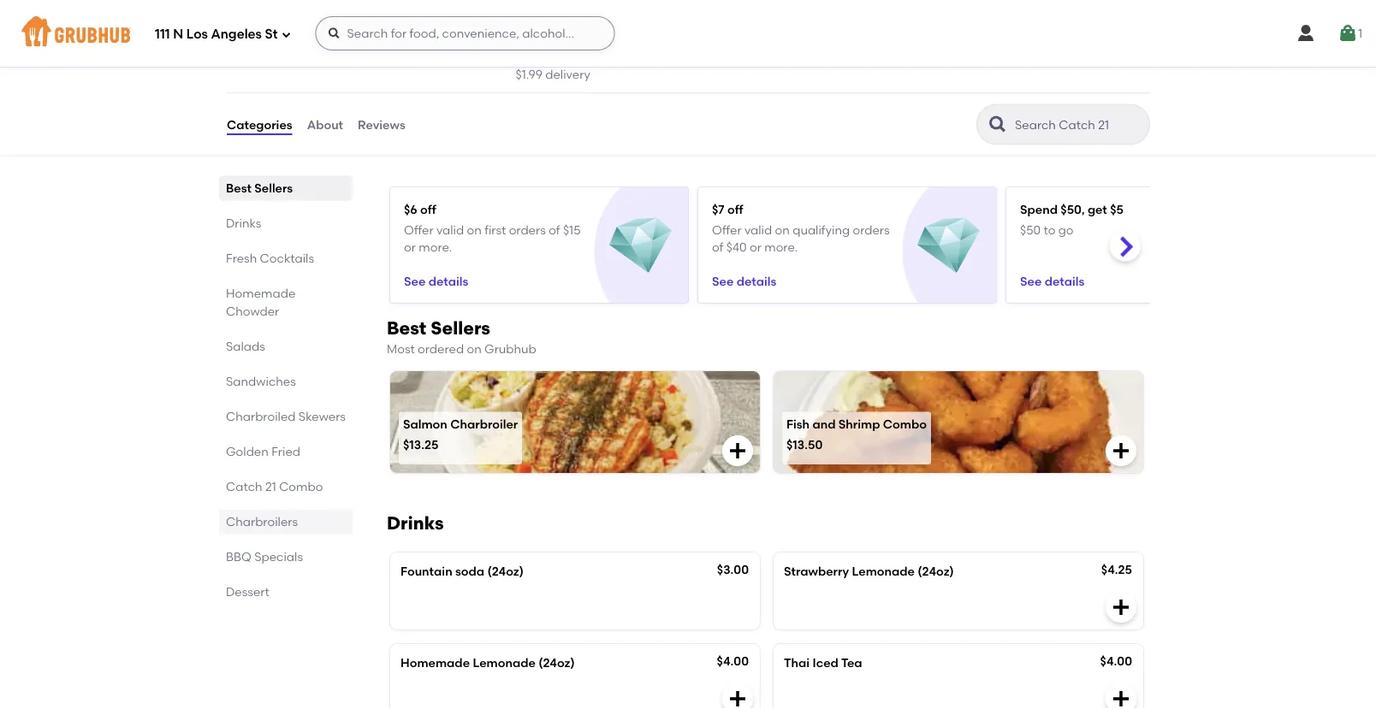 Task type: locate. For each thing, give the bounding box(es) containing it.
0 horizontal spatial best
[[226, 181, 252, 196]]

or for offer valid on first orders of $15 or more.
[[404, 240, 416, 254]]

2 more. from the left
[[764, 240, 798, 254]]

2 orders from the left
[[853, 222, 890, 237]]

1 vertical spatial lemonade
[[473, 656, 536, 670]]

0 vertical spatial homemade
[[226, 286, 296, 301]]

$4.25
[[1101, 563, 1132, 577]]

combo
[[883, 417, 927, 432], [279, 480, 323, 494]]

0 horizontal spatial of
[[549, 222, 560, 237]]

salmon
[[403, 417, 447, 432]]

more. inside $7 off offer valid on qualifying orders of $40 or more.
[[764, 240, 798, 254]]

or inside $6 off offer valid on first orders of $15 or more.
[[404, 240, 416, 254]]

valid inside $7 off offer valid on qualifying orders of $40 or more.
[[744, 222, 772, 237]]

see for offer valid on qualifying orders of $40 or more.
[[712, 273, 734, 288]]

order
[[681, 36, 712, 50]]

(24oz)
[[487, 564, 524, 579], [918, 564, 954, 579], [538, 656, 575, 670]]

dessert tab
[[226, 583, 346, 601]]

2 horizontal spatial see details button
[[1020, 265, 1084, 296]]

homemade chowder tab
[[226, 285, 346, 321]]

valid for $6 off
[[436, 222, 464, 237]]

see down the $50
[[1020, 273, 1042, 288]]

on inside best sellers most ordered on grubhub
[[467, 342, 482, 356]]

0 horizontal spatial see details
[[404, 273, 468, 288]]

3 details from the left
[[1045, 273, 1084, 288]]

angeles
[[211, 27, 262, 42]]

details for offer valid on first orders of $15 or more.
[[428, 273, 468, 288]]

more. for qualifying
[[764, 240, 798, 254]]

promo image
[[609, 214, 672, 277], [918, 214, 980, 277]]

2 off from the left
[[727, 202, 743, 216]]

off for $7 off
[[727, 202, 743, 216]]

0 horizontal spatial see
[[404, 273, 426, 288]]

you've
[[576, 36, 614, 50]]

fish and shrimp combo $13.50
[[786, 417, 927, 452]]

best sellers most ordered on grubhub
[[387, 317, 536, 356]]

homemade lemonade (24oz)
[[400, 656, 575, 670]]

1 horizontal spatial combo
[[883, 417, 927, 432]]

3 see details from the left
[[1020, 273, 1084, 288]]

chowder
[[226, 304, 279, 319]]

0 vertical spatial best
[[226, 181, 252, 196]]

1 horizontal spatial valid
[[744, 222, 772, 237]]

charbroiled skewers tab
[[226, 408, 346, 426]]

best for best sellers most ordered on grubhub
[[387, 317, 426, 339]]

details for offer valid on qualifying orders of $40 or more.
[[736, 273, 776, 288]]

or down $6
[[404, 240, 416, 254]]

see up most
[[404, 273, 426, 288]]

drinks up fresh
[[226, 216, 261, 231]]

sellers inside best sellers most ordered on grubhub
[[431, 317, 490, 339]]

2 see from the left
[[712, 273, 734, 288]]

off inside $7 off offer valid on qualifying orders of $40 or more.
[[727, 202, 743, 216]]

1 $4.00 from the left
[[717, 654, 749, 669]]

on inside $6 off offer valid on first orders of $15 or more.
[[467, 222, 482, 237]]

$40
[[726, 240, 747, 254]]

0 horizontal spatial $4.00
[[717, 654, 749, 669]]

best
[[226, 181, 252, 196], [387, 317, 426, 339]]

or for offer valid on qualifying orders of $40 or more.
[[750, 240, 762, 254]]

0 horizontal spatial promo image
[[609, 214, 672, 277]]

soda
[[455, 564, 484, 579]]

off right $7
[[727, 202, 743, 216]]

combo right 21
[[279, 480, 323, 494]]

off inside $6 off offer valid on first orders of $15 or more.
[[420, 202, 436, 216]]

2 see details button from the left
[[712, 265, 776, 296]]

offer inside $6 off offer valid on first orders of $15 or more.
[[404, 222, 434, 237]]

1 horizontal spatial off
[[727, 202, 743, 216]]

3 see from the left
[[1020, 273, 1042, 288]]

to
[[1044, 222, 1055, 237]]

1 horizontal spatial orders
[[853, 222, 890, 237]]

1 off from the left
[[420, 202, 436, 216]]

golden fried
[[226, 445, 300, 459]]

1 vertical spatial homemade
[[400, 656, 470, 670]]

1 orders from the left
[[509, 222, 546, 237]]

1 see from the left
[[404, 273, 426, 288]]

1 horizontal spatial promo image
[[918, 214, 980, 277]]

1 vertical spatial combo
[[279, 480, 323, 494]]

details up best sellers most ordered on grubhub
[[428, 273, 468, 288]]

of left '$15'
[[549, 222, 560, 237]]

1 horizontal spatial see
[[712, 273, 734, 288]]

on inside $7 off offer valid on qualifying orders of $40 or more.
[[775, 222, 790, 237]]

sellers inside tab
[[254, 181, 293, 196]]

1 see details from the left
[[404, 273, 468, 288]]

$7
[[712, 202, 724, 216]]

1 horizontal spatial sellers
[[431, 317, 490, 339]]

iced
[[813, 656, 838, 670]]

strawberry
[[784, 564, 849, 579]]

of inside $7 off offer valid on qualifying orders of $40 or more.
[[712, 240, 723, 254]]

details
[[428, 273, 468, 288], [736, 273, 776, 288], [1045, 273, 1084, 288]]

see details button for offer valid on first orders of $15 or more.
[[404, 265, 468, 296]]

1 offer from the left
[[404, 222, 434, 237]]

promo image right '$15'
[[609, 214, 672, 277]]

main navigation navigation
[[0, 0, 1376, 67]]

combo right shrimp
[[883, 417, 927, 432]]

drinks up fountain
[[387, 512, 444, 534]]

svg image
[[1338, 23, 1358, 44], [327, 27, 341, 40], [281, 30, 291, 40], [727, 441, 748, 461], [1111, 441, 1131, 461]]

details down go
[[1045, 273, 1084, 288]]

2 or from the left
[[750, 240, 762, 254]]

like
[[553, 36, 573, 50]]

orders right first
[[509, 222, 546, 237]]

shrimp
[[839, 417, 880, 432]]

see
[[404, 273, 426, 288], [712, 273, 734, 288], [1020, 273, 1042, 288]]

1 horizontal spatial details
[[736, 273, 776, 288]]

drinks
[[226, 216, 261, 231], [387, 512, 444, 534]]

valid inside $6 off offer valid on first orders of $15 or more.
[[436, 222, 464, 237]]

0 horizontal spatial details
[[428, 273, 468, 288]]

best inside best sellers most ordered on grubhub
[[387, 317, 426, 339]]

see details up best sellers most ordered on grubhub
[[404, 273, 468, 288]]

combo inside fish and shrimp combo $13.50
[[883, 417, 927, 432]]

1 horizontal spatial (24oz)
[[538, 656, 575, 670]]

see details button for $50 to go
[[1020, 265, 1084, 296]]

sellers
[[254, 181, 293, 196], [431, 317, 490, 339]]

or inside $7 off offer valid on qualifying orders of $40 or more.
[[750, 240, 762, 254]]

0 horizontal spatial valid
[[436, 222, 464, 237]]

salmon charbroiler $13.25
[[403, 417, 518, 452]]

see details down $40
[[712, 273, 776, 288]]

orders inside $6 off offer valid on first orders of $15 or more.
[[509, 222, 546, 237]]

1 horizontal spatial of
[[712, 240, 723, 254]]

Search for food, convenience, alcohol... search field
[[315, 16, 615, 50]]

1 horizontal spatial lemonade
[[852, 564, 915, 579]]

1 horizontal spatial $4.00
[[1100, 654, 1132, 669]]

sellers up drinks tab
[[254, 181, 293, 196]]

1 horizontal spatial or
[[750, 240, 762, 254]]

2 promo image from the left
[[918, 214, 980, 277]]

fountain soda (24oz)
[[400, 564, 524, 579]]

of inside $6 off offer valid on first orders of $15 or more.
[[549, 222, 560, 237]]

charbroiled
[[226, 410, 296, 424]]

svg image for strawberry lemonade (24oz)
[[1111, 597, 1131, 618]]

best inside tab
[[226, 181, 252, 196]]

offer inside $7 off offer valid on qualifying orders of $40 or more.
[[712, 222, 742, 237]]

0 vertical spatial lemonade
[[852, 564, 915, 579]]

about
[[307, 117, 343, 132]]

valid left first
[[436, 222, 464, 237]]

2 valid from the left
[[744, 222, 772, 237]]

off
[[420, 202, 436, 216], [727, 202, 743, 216]]

0 horizontal spatial see details button
[[404, 265, 468, 296]]

see details
[[404, 273, 468, 288], [712, 273, 776, 288], [1020, 273, 1084, 288]]

fried
[[271, 445, 300, 459]]

see details button down to
[[1020, 265, 1084, 296]]

best up drinks tab
[[226, 181, 252, 196]]

0 vertical spatial combo
[[883, 417, 927, 432]]

2 horizontal spatial see details
[[1020, 273, 1084, 288]]

ordered
[[418, 342, 464, 356]]

1 vertical spatial best
[[387, 317, 426, 339]]

0 horizontal spatial lemonade
[[473, 656, 536, 670]]

$7 off offer valid on qualifying orders of $40 or more.
[[712, 202, 890, 254]]

orders right qualifying in the right of the page
[[853, 222, 890, 237]]

see down $40
[[712, 273, 734, 288]]

1 horizontal spatial homemade
[[400, 656, 470, 670]]

drinks tab
[[226, 214, 346, 232]]

1 horizontal spatial more.
[[764, 240, 798, 254]]

promo image for offer valid on first orders of $15 or more.
[[609, 214, 672, 277]]

fish
[[786, 417, 810, 432]]

0 horizontal spatial or
[[404, 240, 416, 254]]

sandwiches
[[226, 374, 296, 389]]

1 vertical spatial of
[[712, 240, 723, 254]]

of
[[549, 222, 560, 237], [712, 240, 723, 254]]

fresh cocktails tab
[[226, 250, 346, 267]]

2 details from the left
[[736, 273, 776, 288]]

$50
[[1020, 222, 1041, 237]]

of left $40
[[712, 240, 723, 254]]

1 or from the left
[[404, 240, 416, 254]]

svg image
[[1296, 23, 1316, 44], [1111, 597, 1131, 618], [727, 689, 748, 709], [1111, 689, 1131, 709]]

homemade inside tab
[[226, 286, 296, 301]]

started
[[617, 36, 660, 50]]

2 offer from the left
[[712, 222, 742, 237]]

more. inside $6 off offer valid on first orders of $15 or more.
[[419, 240, 452, 254]]

or right $40
[[750, 240, 762, 254]]

0 horizontal spatial offer
[[404, 222, 434, 237]]

orders inside $7 off offer valid on qualifying orders of $40 or more.
[[853, 222, 890, 237]]

1 valid from the left
[[436, 222, 464, 237]]

1 promo image from the left
[[609, 214, 672, 277]]

more.
[[419, 240, 452, 254], [764, 240, 798, 254]]

orders
[[509, 222, 546, 237], [853, 222, 890, 237]]

1 horizontal spatial offer
[[712, 222, 742, 237]]

or
[[404, 240, 416, 254], [750, 240, 762, 254]]

see details button up best sellers most ordered on grubhub
[[404, 265, 468, 296]]

2 see details from the left
[[712, 273, 776, 288]]

on right ordered
[[467, 342, 482, 356]]

at
[[715, 36, 728, 50]]

skewers
[[299, 410, 346, 424]]

valid for $7 off
[[744, 222, 772, 237]]

reviews button
[[357, 94, 406, 155]]

off for $6 off
[[420, 202, 436, 216]]

best up most
[[387, 317, 426, 339]]

see details down to
[[1020, 273, 1084, 288]]

2 horizontal spatial details
[[1045, 273, 1084, 288]]

2 horizontal spatial see
[[1020, 273, 1042, 288]]

see details button
[[404, 265, 468, 296], [712, 265, 776, 296], [1020, 265, 1084, 296]]

$1.99 delivery
[[516, 67, 590, 81]]

1 details from the left
[[428, 273, 468, 288]]

orders for first
[[509, 222, 546, 237]]

0 horizontal spatial homemade
[[226, 286, 296, 301]]

homemade
[[226, 286, 296, 301], [400, 656, 470, 670]]

1 horizontal spatial drinks
[[387, 512, 444, 534]]

111
[[155, 27, 170, 42]]

details down $40
[[736, 273, 776, 288]]

0 horizontal spatial off
[[420, 202, 436, 216]]

charbroilers
[[226, 515, 298, 529]]

more. for first
[[419, 240, 452, 254]]

0 horizontal spatial (24oz)
[[487, 564, 524, 579]]

promo image left the $50
[[918, 214, 980, 277]]

0 horizontal spatial drinks
[[226, 216, 261, 231]]

1 more. from the left
[[419, 240, 452, 254]]

offer down $6
[[404, 222, 434, 237]]

2 $4.00 from the left
[[1100, 654, 1132, 669]]

of for $15
[[549, 222, 560, 237]]

on left qualifying in the right of the page
[[775, 222, 790, 237]]

salads
[[226, 339, 265, 354]]

offer up $40
[[712, 222, 742, 237]]

off right $6
[[420, 202, 436, 216]]

1 horizontal spatial best
[[387, 317, 426, 339]]

1 see details button from the left
[[404, 265, 468, 296]]

0 horizontal spatial orders
[[509, 222, 546, 237]]

valid up $40
[[744, 222, 772, 237]]

best sellers tab
[[226, 179, 346, 197]]

Search Catch 21 search field
[[1013, 117, 1144, 133]]

0 horizontal spatial sellers
[[254, 181, 293, 196]]

sellers up ordered
[[431, 317, 490, 339]]

offer
[[404, 222, 434, 237], [712, 222, 742, 237]]

1 horizontal spatial see details button
[[712, 265, 776, 296]]

see details button down $40
[[712, 265, 776, 296]]

0 horizontal spatial more.
[[419, 240, 452, 254]]

qualifying
[[793, 222, 850, 237]]

1 horizontal spatial see details
[[712, 273, 776, 288]]

0 vertical spatial drinks
[[226, 216, 261, 231]]

0 vertical spatial of
[[549, 222, 560, 237]]

1
[[1358, 26, 1362, 41]]

1 vertical spatial sellers
[[431, 317, 490, 339]]

$4.00 for (24oz)
[[717, 654, 749, 669]]

homemade for lemonade
[[400, 656, 470, 670]]

3 see details button from the left
[[1020, 265, 1084, 296]]

on left first
[[467, 222, 482, 237]]

2 horizontal spatial (24oz)
[[918, 564, 954, 579]]

svg image for homemade lemonade (24oz)
[[727, 689, 748, 709]]

orders for qualifying
[[853, 222, 890, 237]]

0 vertical spatial sellers
[[254, 181, 293, 196]]

drinks inside tab
[[226, 216, 261, 231]]

golden fried tab
[[226, 443, 346, 461]]

0 horizontal spatial combo
[[279, 480, 323, 494]]

lemonade
[[852, 564, 915, 579], [473, 656, 536, 670]]



Task type: vqa. For each thing, say whether or not it's contained in the screenshot.
Homemade Chowder tab
yes



Task type: describe. For each thing, give the bounding box(es) containing it.
looks
[[516, 36, 551, 50]]

see for offer valid on first orders of $15 or more.
[[404, 273, 426, 288]]

$13.50
[[786, 437, 823, 452]]

$6
[[404, 202, 417, 216]]

offer for $7
[[712, 222, 742, 237]]

st
[[265, 27, 278, 42]]

$5
[[1110, 202, 1124, 216]]

on for best
[[467, 342, 482, 356]]

promo image for offer valid on qualifying orders of $40 or more.
[[918, 214, 980, 277]]

looks like you've started an order at a different restaurant.
[[516, 36, 860, 50]]

best for best sellers
[[226, 181, 252, 196]]

21
[[265, 480, 276, 494]]

lemonade for strawberry
[[852, 564, 915, 579]]

delivery
[[545, 67, 590, 81]]

charbroiled skewers
[[226, 410, 346, 424]]

$50,
[[1061, 202, 1085, 216]]

an
[[662, 36, 678, 50]]

strawberry lemonade (24oz)
[[784, 564, 954, 579]]

sellers for best sellers
[[254, 181, 293, 196]]

fresh cocktails
[[226, 251, 314, 266]]

dessert
[[226, 585, 269, 600]]

charbroiler
[[450, 417, 518, 432]]

grubhub
[[484, 342, 536, 356]]

1 vertical spatial drinks
[[387, 512, 444, 534]]

tea
[[841, 656, 862, 670]]

thai
[[784, 656, 810, 670]]

$3.00
[[717, 563, 749, 577]]

on for $6
[[467, 222, 482, 237]]

go
[[1058, 222, 1074, 237]]

1 button
[[1338, 18, 1362, 49]]

charbroilers tab
[[226, 513, 346, 531]]

details for $50 to go
[[1045, 273, 1084, 288]]

see details button for offer valid on qualifying orders of $40 or more.
[[712, 265, 776, 296]]

most
[[387, 342, 415, 356]]

see details for offer valid on qualifying orders of $40 or more.
[[712, 273, 776, 288]]

of for $40
[[712, 240, 723, 254]]

restaurant.
[[795, 36, 860, 50]]

(24oz) for strawberry lemonade (24oz)
[[918, 564, 954, 579]]

combo inside tab
[[279, 480, 323, 494]]

catch 21 combo tab
[[226, 478, 346, 496]]

categories button
[[226, 94, 293, 155]]

fresh
[[226, 251, 257, 266]]

see for $50 to go
[[1020, 273, 1042, 288]]

see details for offer valid on first orders of $15 or more.
[[404, 273, 468, 288]]

svg image inside main navigation "navigation"
[[1296, 23, 1316, 44]]

offer for $6
[[404, 222, 434, 237]]

los
[[186, 27, 208, 42]]

fountain
[[400, 564, 452, 579]]

catch 21 combo
[[226, 480, 323, 494]]

search icon image
[[988, 114, 1008, 135]]

$6 off offer valid on first orders of $15 or more.
[[404, 202, 581, 254]]

homemade chowder
[[226, 286, 296, 319]]

(24oz) for homemade lemonade (24oz)
[[538, 656, 575, 670]]

looks like you've started an order at a different restaurant. button
[[516, 24, 860, 62]]

n
[[173, 27, 183, 42]]

catch
[[226, 480, 262, 494]]

see details for $50 to go
[[1020, 273, 1084, 288]]

bbq specials tab
[[226, 548, 346, 566]]

svg image inside 1 'button'
[[1338, 23, 1358, 44]]

reviews
[[358, 117, 405, 132]]

sellers for best sellers most ordered on grubhub
[[431, 317, 490, 339]]

categories
[[227, 117, 292, 132]]

different
[[741, 36, 792, 50]]

(24oz) for fountain soda (24oz)
[[487, 564, 524, 579]]

about button
[[306, 94, 344, 155]]

salads tab
[[226, 338, 346, 356]]

spend
[[1020, 202, 1058, 216]]

111 n los angeles st
[[155, 27, 278, 42]]

bbq specials
[[226, 550, 303, 564]]

specials
[[254, 550, 303, 564]]

spend $50, get $5 $50 to go
[[1020, 202, 1124, 237]]

$4.00 for tea
[[1100, 654, 1132, 669]]

and
[[812, 417, 836, 432]]

lemonade for homemade
[[473, 656, 536, 670]]

first
[[485, 222, 506, 237]]

cocktails
[[260, 251, 314, 266]]

thai iced tea
[[784, 656, 862, 670]]

get
[[1088, 202, 1107, 216]]

golden
[[226, 445, 269, 459]]

best sellers
[[226, 181, 293, 196]]

svg image for thai iced tea
[[1111, 689, 1131, 709]]

a
[[731, 36, 739, 50]]

$15
[[563, 222, 581, 237]]

on for $7
[[775, 222, 790, 237]]

sandwiches tab
[[226, 373, 346, 391]]

homemade for chowder
[[226, 286, 296, 301]]

$1.99
[[516, 67, 542, 81]]

$13.25
[[403, 437, 438, 452]]

bbq
[[226, 550, 251, 564]]



